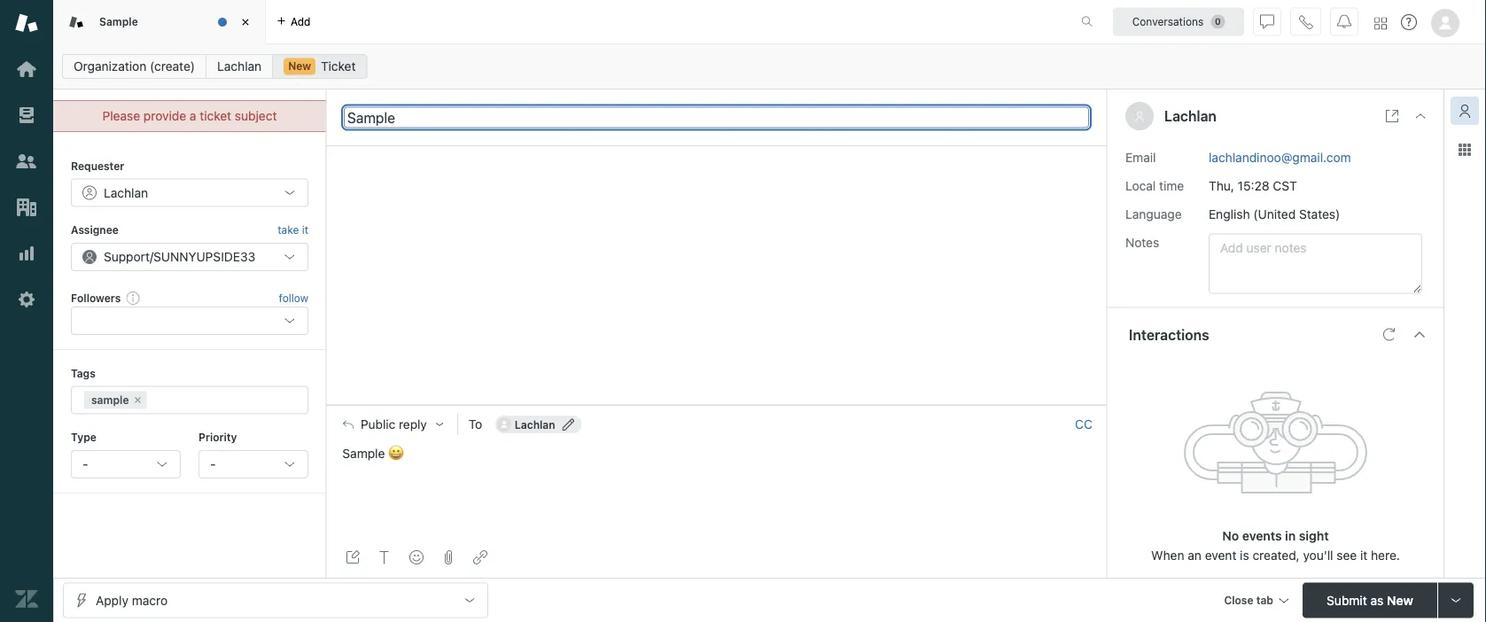 Task type: locate. For each thing, give the bounding box(es) containing it.
notes
[[1125, 235, 1159, 250]]

view more details image
[[1385, 109, 1399, 123]]

close tab
[[1224, 594, 1273, 607]]

1 - button from the left
[[71, 450, 181, 479]]

lachlan right lachlandinoo@gmail.com image
[[515, 418, 555, 431]]

2 - button from the left
[[199, 450, 308, 479]]

apply
[[96, 593, 128, 607]]

lachlan
[[217, 59, 262, 74], [1164, 108, 1217, 125], [104, 185, 148, 200], [515, 418, 555, 431]]

- button down type
[[71, 450, 181, 479]]

user image
[[1134, 111, 1145, 121], [1136, 112, 1143, 121]]

15:28
[[1238, 178, 1270, 193]]

see
[[1337, 548, 1357, 562]]

sight
[[1299, 528, 1329, 543]]

new right as
[[1387, 593, 1413, 607]]

remove image
[[132, 395, 143, 406]]

lachlandinoo@gmail.com image
[[497, 418, 511, 432]]

0 horizontal spatial -
[[82, 457, 88, 471]]

organization (create) button
[[62, 54, 207, 79]]

0 vertical spatial sample
[[99, 15, 138, 28]]

is
[[1240, 548, 1249, 562]]

0 horizontal spatial sample
[[99, 15, 138, 28]]

1 horizontal spatial close image
[[1413, 109, 1428, 123]]

apps image
[[1458, 143, 1472, 157]]

add attachment image
[[441, 550, 455, 564]]

organizations image
[[15, 196, 38, 219]]

in
[[1285, 528, 1296, 543]]

priority
[[199, 431, 237, 444]]

displays possible ticket submission types image
[[1449, 593, 1463, 607]]

main element
[[0, 0, 53, 622]]

support
[[104, 249, 150, 264]]

new left ticket
[[288, 60, 311, 72]]

cc button
[[1075, 417, 1093, 433]]

zendesk image
[[15, 588, 38, 611]]

add button
[[266, 0, 321, 43]]

sample
[[99, 15, 138, 28], [342, 446, 385, 461]]

admin image
[[15, 288, 38, 311]]

close image right the view more details image
[[1413, 109, 1428, 123]]

interactions
[[1129, 326, 1209, 343]]

close image
[[237, 13, 254, 31], [1413, 109, 1428, 123]]

cc
[[1075, 417, 1093, 432]]

ticket
[[321, 59, 356, 74]]

sample inside public reply composer text box
[[342, 446, 385, 461]]

0 horizontal spatial close image
[[237, 13, 254, 31]]

please provide a ticket subject
[[102, 109, 277, 123]]

close tab button
[[1216, 583, 1296, 621]]

a
[[190, 109, 196, 123]]

close
[[1224, 594, 1254, 607]]

1 horizontal spatial new
[[1387, 593, 1413, 607]]

it
[[302, 224, 308, 236], [1360, 548, 1368, 562]]

customers image
[[15, 150, 38, 173]]

0 vertical spatial close image
[[237, 13, 254, 31]]

provide
[[143, 109, 186, 123]]

events
[[1242, 528, 1282, 543]]

1 - from the left
[[82, 457, 88, 471]]

no
[[1222, 528, 1239, 543]]

1 vertical spatial sample
[[342, 446, 385, 461]]

notifications image
[[1337, 15, 1351, 29]]

it inside no events in sight when an event is created, you'll see it here.
[[1360, 548, 1368, 562]]

cst
[[1273, 178, 1297, 193]]

lachlandinoo@gmail.com
[[1209, 150, 1351, 164]]

-
[[82, 457, 88, 471], [210, 457, 216, 471]]

sample up 'organization'
[[99, 15, 138, 28]]

😀️
[[388, 446, 401, 461]]

lachlan inside requester element
[[104, 185, 148, 200]]

apply macro
[[96, 593, 168, 607]]

secondary element
[[53, 49, 1486, 84]]

0 horizontal spatial it
[[302, 224, 308, 236]]

1 horizontal spatial it
[[1360, 548, 1368, 562]]

1 horizontal spatial - button
[[199, 450, 308, 479]]

sunnyupside33
[[153, 249, 255, 264]]

lachlan up subject
[[217, 59, 262, 74]]

no events in sight when an event is created, you'll see it here.
[[1151, 528, 1400, 562]]

sample inside tab
[[99, 15, 138, 28]]

thu,
[[1209, 178, 1234, 193]]

(create)
[[150, 59, 195, 74]]

submit as new
[[1327, 593, 1413, 607]]

new
[[288, 60, 311, 72], [1387, 593, 1413, 607]]

it right take
[[302, 224, 308, 236]]

- down type
[[82, 457, 88, 471]]

1 vertical spatial new
[[1387, 593, 1413, 607]]

support / sunnyupside33
[[104, 249, 255, 264]]

0 horizontal spatial new
[[288, 60, 311, 72]]

views image
[[15, 104, 38, 127]]

1 horizontal spatial -
[[210, 457, 216, 471]]

0 vertical spatial new
[[288, 60, 311, 72]]

Subject field
[[344, 107, 1089, 128]]

draft mode image
[[346, 550, 360, 564]]

created,
[[1253, 548, 1300, 562]]

2 - from the left
[[210, 457, 216, 471]]

get started image
[[15, 58, 38, 81]]

it right see on the right bottom
[[1360, 548, 1368, 562]]

lachlan down requester on the top of page
[[104, 185, 148, 200]]

sample for sample
[[99, 15, 138, 28]]

conversations button
[[1113, 8, 1244, 36]]

followers element
[[71, 307, 308, 335]]

when
[[1151, 548, 1184, 562]]

customer context image
[[1458, 104, 1472, 118]]

thu, 15:28 cst
[[1209, 178, 1297, 193]]

- down priority
[[210, 457, 216, 471]]

- button down priority
[[199, 450, 308, 479]]

sample left 😀️
[[342, 446, 385, 461]]

1 horizontal spatial sample
[[342, 446, 385, 461]]

0 vertical spatial it
[[302, 224, 308, 236]]

event
[[1205, 548, 1237, 562]]

1 vertical spatial it
[[1360, 548, 1368, 562]]

close image up lachlan link
[[237, 13, 254, 31]]

- button
[[71, 450, 181, 479], [199, 450, 308, 479]]

insert emojis image
[[409, 550, 424, 564]]

public
[[361, 417, 395, 432]]

subject
[[235, 109, 277, 123]]

0 horizontal spatial - button
[[71, 450, 181, 479]]

local
[[1125, 178, 1156, 193]]

sample
[[91, 394, 129, 406]]



Task type: vqa. For each thing, say whether or not it's contained in the screenshot.
sight
yes



Task type: describe. For each thing, give the bounding box(es) containing it.
take
[[278, 224, 299, 236]]

followers
[[71, 291, 121, 304]]

organization (create)
[[74, 59, 195, 74]]

submit
[[1327, 593, 1367, 607]]

language
[[1125, 207, 1182, 221]]

local time
[[1125, 178, 1184, 193]]

conversations
[[1132, 16, 1204, 28]]

tags
[[71, 367, 95, 379]]

- for priority
[[210, 457, 216, 471]]

1 vertical spatial close image
[[1413, 109, 1428, 123]]

macro
[[132, 593, 168, 607]]

assignee
[[71, 224, 119, 236]]

lachlan link
[[206, 54, 273, 79]]

reporting image
[[15, 242, 38, 265]]

tabs tab list
[[53, 0, 1063, 44]]

take it
[[278, 224, 308, 236]]

assignee element
[[71, 243, 308, 271]]

Add user notes text field
[[1209, 234, 1422, 294]]

time
[[1159, 178, 1184, 193]]

please
[[102, 109, 140, 123]]

english
[[1209, 207, 1250, 221]]

follow
[[279, 292, 308, 304]]

/
[[150, 249, 153, 264]]

requester
[[71, 160, 124, 172]]

lachlan up time
[[1164, 108, 1217, 125]]

sample 😀️
[[342, 446, 401, 461]]

ticket
[[200, 109, 231, 123]]

- button for priority
[[199, 450, 308, 479]]

public reply button
[[327, 406, 457, 443]]

to
[[469, 417, 482, 432]]

english (united states)
[[1209, 207, 1340, 221]]

button displays agent's chat status as invisible. image
[[1260, 15, 1274, 29]]

reply
[[399, 417, 427, 432]]

follow button
[[279, 290, 308, 306]]

an
[[1188, 548, 1202, 562]]

edit user image
[[562, 418, 575, 431]]

- button for type
[[71, 450, 181, 479]]

email
[[1125, 150, 1156, 164]]

lachlan inside secondary "element"
[[217, 59, 262, 74]]

zendesk products image
[[1374, 17, 1387, 30]]

info on adding followers image
[[126, 291, 140, 305]]

as
[[1370, 593, 1384, 607]]

close image inside sample tab
[[237, 13, 254, 31]]

take it button
[[278, 221, 308, 239]]

new inside secondary "element"
[[288, 60, 311, 72]]

add
[[291, 16, 311, 28]]

type
[[71, 431, 96, 444]]

zendesk support image
[[15, 12, 38, 35]]

it inside button
[[302, 224, 308, 236]]

get help image
[[1401, 14, 1417, 30]]

tab
[[1256, 594, 1273, 607]]

you'll
[[1303, 548, 1333, 562]]

- for type
[[82, 457, 88, 471]]

states)
[[1299, 207, 1340, 221]]

here.
[[1371, 548, 1400, 562]]

requester element
[[71, 178, 308, 207]]

organization
[[74, 59, 146, 74]]

(united
[[1253, 207, 1296, 221]]

sample tab
[[53, 0, 266, 44]]

minimize composer image
[[709, 398, 724, 412]]

sample for sample 😀️
[[342, 446, 385, 461]]

format text image
[[378, 550, 392, 564]]

Public reply composer text field
[[335, 443, 1099, 480]]

public reply
[[361, 417, 427, 432]]

add link (cmd k) image
[[473, 550, 487, 564]]



